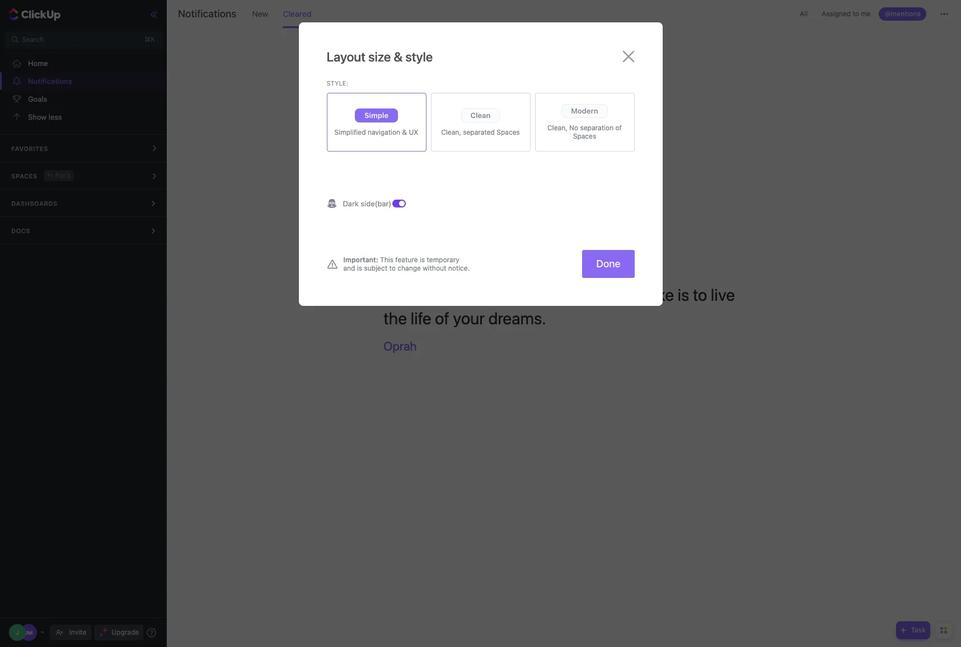 Task type: vqa. For each thing, say whether or not it's contained in the screenshot.
3rd mins from the top of the Task sidebar content section at the right
no



Task type: describe. For each thing, give the bounding box(es) containing it.
oprah
[[384, 339, 417, 354]]

is inside the biggest adventure you can ever take is to live the life of your dreams.
[[678, 285, 690, 305]]

less
[[49, 112, 62, 121]]

separated
[[463, 128, 495, 136]]

biggest
[[415, 285, 470, 305]]

0 horizontal spatial spaces
[[497, 128, 520, 136]]

favorites button
[[0, 135, 169, 162]]

side(bar)
[[361, 199, 392, 208]]

upgrade link
[[94, 625, 143, 641]]

style
[[406, 49, 433, 64]]

ever
[[609, 285, 640, 305]]

important: this feature is temporary and is subject to change without notice.
[[344, 256, 470, 273]]

layout
[[327, 49, 366, 64]]

show less
[[28, 112, 62, 121]]

ux
[[409, 128, 419, 136]]

1 horizontal spatial notifications
[[178, 8, 237, 20]]

to for important: this feature is temporary and is subject to change without notice.
[[389, 264, 396, 273]]

layout size & style dialog
[[299, 22, 663, 306]]

no
[[570, 124, 579, 132]]

home
[[28, 59, 48, 67]]

the
[[384, 285, 412, 305]]

0 vertical spatial to
[[853, 10, 859, 18]]

& for size
[[394, 49, 403, 64]]

dark side(bar)
[[343, 199, 392, 208]]

notifications inside sidebar navigation
[[28, 76, 72, 85]]

style:
[[327, 80, 348, 87]]

show
[[28, 112, 47, 121]]

0 horizontal spatial is
[[357, 264, 362, 273]]

done
[[596, 258, 621, 270]]

size
[[368, 49, 391, 64]]

simplified navigation & ux
[[335, 128, 419, 136]]

notice.
[[448, 264, 470, 273]]

can
[[579, 285, 606, 305]]

1 horizontal spatial is
[[420, 256, 425, 264]]

sidebar navigation
[[0, 0, 169, 648]]

your
[[453, 308, 485, 328]]

modern
[[571, 106, 598, 115]]

docs
[[11, 227, 30, 235]]

life
[[411, 308, 431, 328]]

@mentions
[[885, 10, 921, 18]]

search
[[22, 35, 44, 44]]

take
[[644, 285, 674, 305]]

subject
[[364, 264, 388, 273]]

home link
[[0, 54, 169, 72]]

separation
[[580, 124, 614, 132]]

to for the biggest adventure you can ever take is to live the life of your dreams.
[[693, 285, 707, 305]]

of inside 'clean, no separation of spaces'
[[616, 124, 622, 132]]

goals link
[[0, 90, 169, 108]]



Task type: locate. For each thing, give the bounding box(es) containing it.
adventure
[[473, 285, 546, 305]]

and
[[344, 264, 355, 273]]

clean, inside 'clean, no separation of spaces'
[[548, 124, 568, 132]]

live
[[711, 285, 735, 305]]

of right separation
[[616, 124, 622, 132]]

this
[[380, 256, 394, 264]]

you
[[549, 285, 576, 305]]

0 vertical spatial &
[[394, 49, 403, 64]]

simplified
[[335, 128, 366, 136]]

task
[[911, 627, 926, 635]]

0 vertical spatial of
[[616, 124, 622, 132]]

important:
[[344, 256, 378, 264]]

of
[[616, 124, 622, 132], [435, 308, 450, 328]]

clean, left no
[[548, 124, 568, 132]]

to inside the biggest adventure you can ever take is to live the life of your dreams.
[[693, 285, 707, 305]]

invite
[[69, 629, 86, 637]]

2 horizontal spatial is
[[678, 285, 690, 305]]

&
[[394, 49, 403, 64], [402, 128, 407, 136]]

to left the me
[[853, 10, 859, 18]]

1 vertical spatial notifications
[[28, 76, 72, 85]]

goals
[[28, 94, 47, 103]]

0 horizontal spatial to
[[389, 264, 396, 273]]

1 horizontal spatial clean,
[[548, 124, 568, 132]]

is right feature
[[420, 256, 425, 264]]

1 vertical spatial to
[[389, 264, 396, 273]]

temporary
[[427, 256, 460, 264]]

& right size
[[394, 49, 403, 64]]

the biggest adventure you can ever take is to live the life of your dreams.
[[384, 285, 735, 328]]

is
[[420, 256, 425, 264], [357, 264, 362, 273], [678, 285, 690, 305]]

clean, no separation of spaces
[[548, 124, 622, 141]]

to left live
[[693, 285, 707, 305]]

0 vertical spatial notifications
[[178, 8, 237, 20]]

dark
[[343, 199, 359, 208]]

notifications
[[178, 8, 237, 20], [28, 76, 72, 85]]

notifications down the home
[[28, 76, 72, 85]]

notifications left new
[[178, 8, 237, 20]]

is right take
[[678, 285, 690, 305]]

new
[[252, 9, 268, 18]]

& for navigation
[[402, 128, 407, 136]]

is right and
[[357, 264, 362, 273]]

0 horizontal spatial clean,
[[441, 128, 461, 136]]

1 vertical spatial of
[[435, 308, 450, 328]]

spaces right separated at the top of the page
[[497, 128, 520, 136]]

2 vertical spatial to
[[693, 285, 707, 305]]

clean
[[471, 111, 491, 120]]

clean, for clean
[[441, 128, 461, 136]]

clean, for modern
[[548, 124, 568, 132]]

of inside the biggest adventure you can ever take is to live the life of your dreams.
[[435, 308, 450, 328]]

notifications link
[[0, 72, 169, 90]]

layout size & style
[[327, 49, 433, 64]]

0 horizontal spatial of
[[435, 308, 450, 328]]

navigation
[[368, 128, 400, 136]]

to
[[853, 10, 859, 18], [389, 264, 396, 273], [693, 285, 707, 305]]

simple
[[365, 111, 389, 120]]

1 horizontal spatial of
[[616, 124, 622, 132]]

assigned to me
[[822, 10, 871, 18]]

dashboards
[[11, 200, 58, 207]]

spaces
[[497, 128, 520, 136], [573, 132, 597, 141]]

cleared
[[283, 9, 312, 18]]

0 horizontal spatial notifications
[[28, 76, 72, 85]]

clean, separated spaces
[[441, 128, 520, 136]]

the
[[384, 308, 407, 328]]

feature
[[396, 256, 418, 264]]

2 horizontal spatial to
[[853, 10, 859, 18]]

& left ux
[[402, 128, 407, 136]]

1 horizontal spatial spaces
[[573, 132, 597, 141]]

⌘k
[[145, 35, 155, 44]]

without
[[423, 264, 446, 273]]

all
[[800, 10, 808, 18]]

of right 'life'
[[435, 308, 450, 328]]

upgrade
[[112, 629, 139, 637]]

favorites
[[11, 145, 48, 152]]

back
[[55, 171, 71, 179]]

clean, left separated at the top of the page
[[441, 128, 461, 136]]

change
[[398, 264, 421, 273]]

clean,
[[548, 124, 568, 132], [441, 128, 461, 136]]

assigned
[[822, 10, 851, 18]]

me
[[861, 10, 871, 18]]

spaces inside 'clean, no separation of spaces'
[[573, 132, 597, 141]]

to inside "important: this feature is temporary and is subject to change without notice."
[[389, 264, 396, 273]]

spaces down modern
[[573, 132, 597, 141]]

dreams.
[[489, 308, 546, 328]]

1 horizontal spatial to
[[693, 285, 707, 305]]

back link
[[44, 170, 74, 181]]

1 vertical spatial &
[[402, 128, 407, 136]]

to left change
[[389, 264, 396, 273]]



